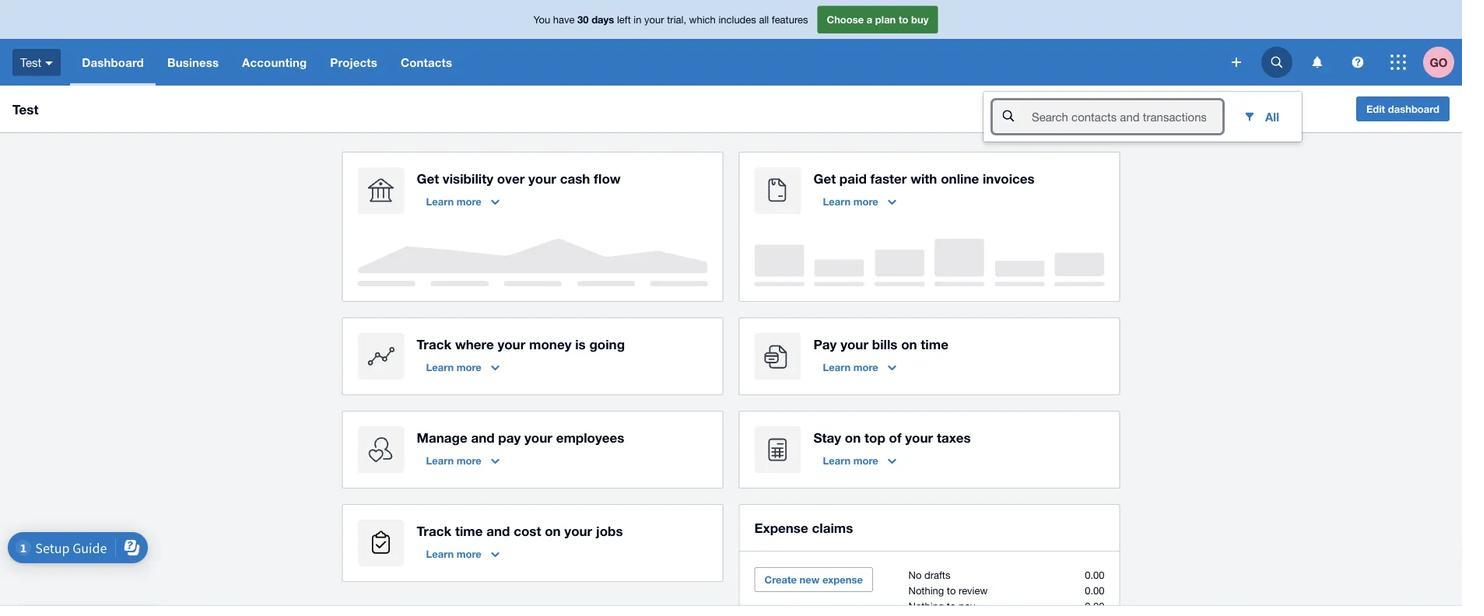 Task type: vqa. For each thing, say whether or not it's contained in the screenshot.
bills icon
yes



Task type: describe. For each thing, give the bounding box(es) containing it.
choose
[[827, 13, 864, 25]]

all
[[759, 13, 769, 25]]

no drafts
[[908, 569, 950, 581]]

30
[[577, 13, 589, 25]]

more for your
[[853, 361, 878, 373]]

svg image inside test popup button
[[45, 61, 53, 65]]

learn for your
[[823, 361, 851, 373]]

your right pay
[[524, 430, 552, 445]]

stay on top of your taxes
[[814, 430, 971, 445]]

more for and
[[457, 454, 481, 466]]

banking preview line graph image
[[358, 239, 708, 286]]

buy
[[911, 13, 929, 25]]

navigation containing dashboard
[[70, 39, 1221, 86]]

drafts
[[924, 569, 950, 581]]

edit dashboard button
[[1356, 96, 1450, 121]]

expense
[[754, 520, 808, 535]]

with
[[910, 170, 937, 186]]

2 horizontal spatial svg image
[[1352, 56, 1364, 68]]

nothing to review
[[908, 584, 988, 596]]

you have 30 days left in your trial, which includes all features
[[533, 13, 808, 25]]

manage and pay your employees
[[417, 430, 624, 445]]

your right the over
[[528, 170, 556, 186]]

learn for where
[[426, 361, 454, 373]]

get for get paid faster with online invoices
[[814, 170, 836, 186]]

which
[[689, 13, 716, 25]]

track where your money is going
[[417, 336, 625, 352]]

create
[[764, 573, 797, 586]]

2 horizontal spatial svg image
[[1390, 54, 1406, 70]]

nothing to review link
[[908, 584, 988, 596]]

taxes
[[937, 430, 971, 445]]

your right the "of" at the bottom right of page
[[905, 430, 933, 445]]

1 vertical spatial and
[[486, 523, 510, 538]]

learn more button for time
[[417, 542, 509, 566]]

where
[[455, 336, 494, 352]]

1 horizontal spatial svg image
[[1312, 56, 1322, 68]]

all group
[[984, 92, 1302, 142]]

0.00 for no drafts
[[1085, 569, 1105, 581]]

edit dashboard
[[1366, 103, 1439, 115]]

learn more for where
[[426, 361, 481, 373]]

cash
[[560, 170, 590, 186]]

bills
[[872, 336, 898, 352]]

more for paid
[[853, 195, 878, 207]]

dashboard
[[1388, 103, 1439, 115]]

0 horizontal spatial to
[[899, 13, 908, 25]]

new
[[800, 573, 820, 586]]

get for get visibility over your cash flow
[[417, 170, 439, 186]]

choose a plan to buy
[[827, 13, 929, 25]]

features
[[772, 13, 808, 25]]

0 horizontal spatial svg image
[[1232, 58, 1241, 67]]

your right in
[[644, 13, 664, 25]]

1 horizontal spatial to
[[947, 584, 956, 596]]

flow
[[594, 170, 621, 186]]

manage
[[417, 430, 467, 445]]

days
[[591, 13, 614, 25]]

all button
[[1231, 101, 1292, 132]]

0.00 for nothing to review
[[1085, 584, 1105, 596]]

money
[[529, 336, 572, 352]]

more for where
[[457, 361, 481, 373]]

over
[[497, 170, 525, 186]]

top
[[864, 430, 885, 445]]

jobs
[[596, 523, 623, 538]]

edit
[[1366, 103, 1385, 115]]

learn more for visibility
[[426, 195, 481, 207]]

projects button
[[318, 39, 389, 86]]

invoices icon image
[[754, 167, 801, 214]]

0.00 link for no drafts
[[1085, 569, 1105, 581]]

business button
[[156, 39, 230, 86]]

pay your bills on time
[[814, 336, 948, 352]]

going
[[589, 336, 625, 352]]

create new expense button
[[754, 567, 873, 592]]

have
[[553, 13, 575, 25]]

claims
[[812, 520, 853, 535]]

pay
[[498, 430, 521, 445]]

paid
[[839, 170, 867, 186]]

track for track time and cost on your jobs
[[417, 523, 451, 538]]

contacts
[[401, 55, 452, 69]]

pay
[[814, 336, 837, 352]]

2 vertical spatial on
[[545, 523, 561, 538]]

is
[[575, 336, 586, 352]]

invoices
[[983, 170, 1035, 186]]

more for time
[[457, 548, 481, 560]]

learn for on
[[823, 454, 851, 466]]

employees icon image
[[358, 426, 404, 473]]



Task type: locate. For each thing, give the bounding box(es) containing it.
more down pay your bills on time
[[853, 361, 878, 373]]

0.00 link for nothing to review
[[1085, 584, 1105, 596]]

svg image left go
[[1390, 54, 1406, 70]]

plan
[[875, 13, 896, 25]]

learn more button down where
[[417, 355, 509, 380]]

your right where
[[498, 336, 525, 352]]

learn more down stay at the bottom of the page
[[823, 454, 878, 466]]

online
[[941, 170, 979, 186]]

0 horizontal spatial get
[[417, 170, 439, 186]]

0 vertical spatial to
[[899, 13, 908, 25]]

trial,
[[667, 13, 686, 25]]

more down the paid
[[853, 195, 878, 207]]

no
[[908, 569, 922, 581]]

0 vertical spatial and
[[471, 430, 495, 445]]

more for visibility
[[457, 195, 481, 207]]

learn more for on
[[823, 454, 878, 466]]

get visibility over your cash flow
[[417, 170, 621, 186]]

learn more down the paid
[[823, 195, 878, 207]]

0 vertical spatial 0.00 link
[[1085, 569, 1105, 581]]

0.00
[[1085, 569, 1105, 581], [1085, 584, 1105, 596]]

more down manage
[[457, 454, 481, 466]]

svg image
[[1390, 54, 1406, 70], [1271, 56, 1283, 68], [45, 61, 53, 65]]

to left buy
[[899, 13, 908, 25]]

learn for time
[[426, 548, 454, 560]]

cost
[[514, 523, 541, 538]]

get paid faster with online invoices
[[814, 170, 1035, 186]]

on left top
[[845, 430, 861, 445]]

learn for paid
[[823, 195, 851, 207]]

create new expense
[[764, 573, 863, 586]]

navigation
[[70, 39, 1221, 86]]

1 horizontal spatial get
[[814, 170, 836, 186]]

projects
[[330, 55, 377, 69]]

business
[[167, 55, 219, 69]]

learn down the paid
[[823, 195, 851, 207]]

learn more for time
[[426, 548, 481, 560]]

learn more for paid
[[823, 195, 878, 207]]

0 horizontal spatial time
[[455, 523, 483, 538]]

bills icon image
[[754, 333, 801, 380]]

0 vertical spatial 0.00
[[1085, 569, 1105, 581]]

learn right track money icon
[[426, 361, 454, 373]]

your left jobs
[[564, 523, 592, 538]]

track time and cost on your jobs
[[417, 523, 623, 538]]

on right bills
[[901, 336, 917, 352]]

svg image
[[1312, 56, 1322, 68], [1352, 56, 1364, 68], [1232, 58, 1241, 67]]

learn
[[426, 195, 454, 207], [823, 195, 851, 207], [426, 361, 454, 373], [823, 361, 851, 373], [426, 454, 454, 466], [823, 454, 851, 466], [426, 548, 454, 560]]

learn right projects icon
[[426, 548, 454, 560]]

banking icon image
[[358, 167, 404, 214]]

2 horizontal spatial on
[[901, 336, 917, 352]]

learn more button
[[417, 189, 509, 214], [814, 189, 906, 214], [417, 355, 509, 380], [814, 355, 906, 380], [417, 448, 509, 473], [814, 448, 906, 473], [417, 542, 509, 566]]

expense
[[822, 573, 863, 586]]

test
[[20, 55, 41, 69], [12, 101, 38, 117]]

track for track where your money is going
[[417, 336, 451, 352]]

None search field
[[993, 100, 1222, 133]]

learn more for and
[[426, 454, 481, 466]]

1 get from the left
[[417, 170, 439, 186]]

1 vertical spatial track
[[417, 523, 451, 538]]

more
[[457, 195, 481, 207], [853, 195, 878, 207], [457, 361, 481, 373], [853, 361, 878, 373], [457, 454, 481, 466], [853, 454, 878, 466], [457, 548, 481, 560]]

projects icon image
[[358, 520, 404, 566]]

0 vertical spatial time
[[921, 336, 948, 352]]

visibility
[[443, 170, 493, 186]]

1 horizontal spatial time
[[921, 336, 948, 352]]

svg image up all
[[1271, 56, 1283, 68]]

faster
[[870, 170, 907, 186]]

2 0.00 link from the top
[[1085, 584, 1105, 596]]

expense claims
[[754, 520, 853, 535]]

banner containing dashboard
[[0, 0, 1462, 142]]

dashboard
[[82, 55, 144, 69]]

all
[[1265, 110, 1279, 124]]

learn more
[[426, 195, 481, 207], [823, 195, 878, 207], [426, 361, 481, 373], [823, 361, 878, 373], [426, 454, 481, 466], [823, 454, 878, 466], [426, 548, 481, 560]]

0.00 link
[[1085, 569, 1105, 581], [1085, 584, 1105, 596]]

and left cost at the left bottom
[[486, 523, 510, 538]]

learn more down manage
[[426, 454, 481, 466]]

review
[[959, 584, 988, 596]]

learn down pay on the bottom right of page
[[823, 361, 851, 373]]

learn down stay at the bottom of the page
[[823, 454, 851, 466]]

stay
[[814, 430, 841, 445]]

0 horizontal spatial on
[[545, 523, 561, 538]]

to down drafts
[[947, 584, 956, 596]]

no drafts link
[[908, 569, 950, 581]]

learn more button for on
[[814, 448, 906, 473]]

1 vertical spatial test
[[12, 101, 38, 117]]

contacts button
[[389, 39, 464, 86]]

more for on
[[853, 454, 878, 466]]

more down track time and cost on your jobs
[[457, 548, 481, 560]]

1 vertical spatial 0.00 link
[[1085, 584, 1105, 596]]

learn more button down the paid
[[814, 189, 906, 214]]

1 0.00 link from the top
[[1085, 569, 1105, 581]]

learn more button for your
[[814, 355, 906, 380]]

learn more down where
[[426, 361, 481, 373]]

get left the paid
[[814, 170, 836, 186]]

accounting button
[[230, 39, 318, 86]]

expense claims link
[[754, 517, 853, 538]]

employees
[[556, 430, 624, 445]]

and left pay
[[471, 430, 495, 445]]

to
[[899, 13, 908, 25], [947, 584, 956, 596]]

2 get from the left
[[814, 170, 836, 186]]

time right bills
[[921, 336, 948, 352]]

learn more down pay on the bottom right of page
[[823, 361, 878, 373]]

learn more button for paid
[[814, 189, 906, 214]]

includes
[[719, 13, 756, 25]]

1 horizontal spatial on
[[845, 430, 861, 445]]

learn more button down manage
[[417, 448, 509, 473]]

0 vertical spatial test
[[20, 55, 41, 69]]

track left where
[[417, 336, 451, 352]]

1 vertical spatial time
[[455, 523, 483, 538]]

of
[[889, 430, 901, 445]]

1 horizontal spatial svg image
[[1271, 56, 1283, 68]]

1 track from the top
[[417, 336, 451, 352]]

Search contacts and transactions search field
[[1030, 102, 1222, 131]]

track
[[417, 336, 451, 352], [417, 523, 451, 538]]

learn more button for and
[[417, 448, 509, 473]]

nothing
[[908, 584, 944, 596]]

track right projects icon
[[417, 523, 451, 538]]

your right pay on the bottom right of page
[[840, 336, 868, 352]]

0 vertical spatial on
[[901, 336, 917, 352]]

and
[[471, 430, 495, 445], [486, 523, 510, 538]]

1 0.00 from the top
[[1085, 569, 1105, 581]]

go
[[1430, 55, 1448, 69]]

svg image left dashboard link
[[45, 61, 53, 65]]

1 vertical spatial on
[[845, 430, 861, 445]]

learn more button down visibility
[[417, 189, 509, 214]]

test inside popup button
[[20, 55, 41, 69]]

learn more button down top
[[814, 448, 906, 473]]

learn down visibility
[[426, 195, 454, 207]]

2 0.00 from the top
[[1085, 584, 1105, 596]]

2 track from the top
[[417, 523, 451, 538]]

learn more button down pay your bills on time
[[814, 355, 906, 380]]

left
[[617, 13, 631, 25]]

1 vertical spatial 0.00
[[1085, 584, 1105, 596]]

get left visibility
[[417, 170, 439, 186]]

learn more button for where
[[417, 355, 509, 380]]

time left cost at the left bottom
[[455, 523, 483, 538]]

get
[[417, 170, 439, 186], [814, 170, 836, 186]]

on
[[901, 336, 917, 352], [845, 430, 861, 445], [545, 523, 561, 538]]

banner
[[0, 0, 1462, 142]]

learn for visibility
[[426, 195, 454, 207]]

on right cost at the left bottom
[[545, 523, 561, 538]]

taxes icon image
[[754, 426, 801, 473]]

test button
[[0, 39, 70, 86]]

1 vertical spatial to
[[947, 584, 956, 596]]

invoices preview bar graph image
[[754, 239, 1105, 286]]

you
[[533, 13, 550, 25]]

go button
[[1423, 39, 1462, 86]]

0 horizontal spatial svg image
[[45, 61, 53, 65]]

learn more button for visibility
[[417, 189, 509, 214]]

your
[[644, 13, 664, 25], [528, 170, 556, 186], [498, 336, 525, 352], [840, 336, 868, 352], [524, 430, 552, 445], [905, 430, 933, 445], [564, 523, 592, 538]]

learn more down track time and cost on your jobs
[[426, 548, 481, 560]]

time
[[921, 336, 948, 352], [455, 523, 483, 538]]

learn down manage
[[426, 454, 454, 466]]

learn more button down track time and cost on your jobs
[[417, 542, 509, 566]]

accounting
[[242, 55, 307, 69]]

more down top
[[853, 454, 878, 466]]

dashboard link
[[70, 39, 156, 86]]

more down visibility
[[457, 195, 481, 207]]

a
[[867, 13, 872, 25]]

learn more down visibility
[[426, 195, 481, 207]]

track money icon image
[[358, 333, 404, 380]]

learn for and
[[426, 454, 454, 466]]

in
[[634, 13, 642, 25]]

0 vertical spatial track
[[417, 336, 451, 352]]

learn more for your
[[823, 361, 878, 373]]

more down where
[[457, 361, 481, 373]]



